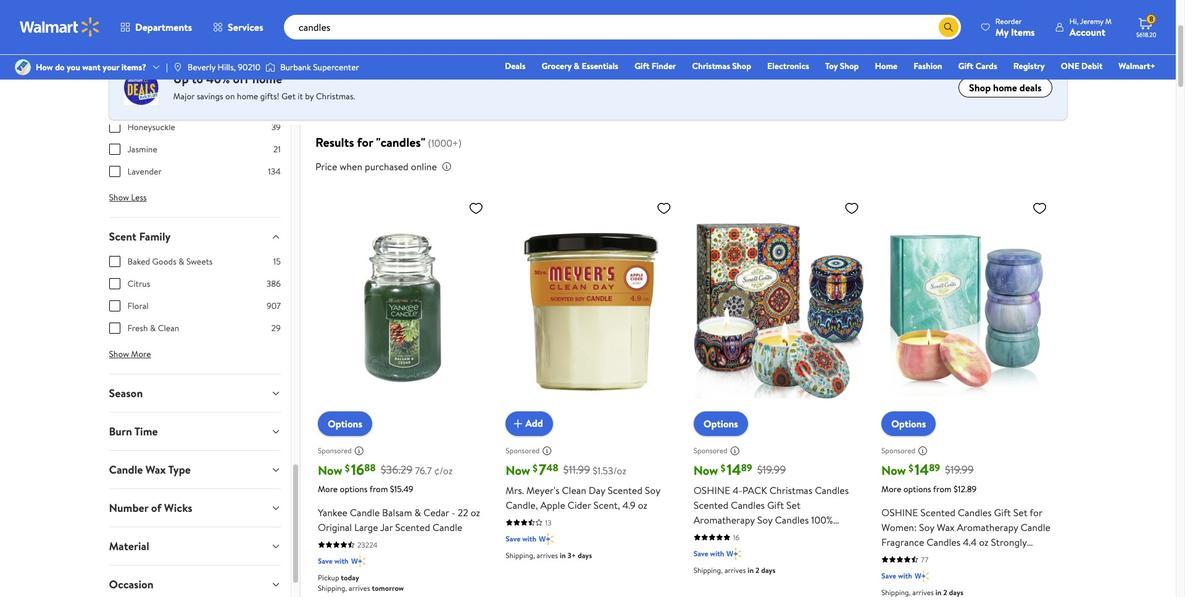 Task type: locate. For each thing, give the bounding box(es) containing it.
candles left 100%
[[775, 514, 809, 527]]

for up the birthday
[[1030, 506, 1043, 520]]

strongly inside oshine scented candles gift set for women: soy wax aromatherapy candle fragrance candles 4.4 oz strongly fragrance essential oils for stress relief halloween christmas birthday mother's day
[[991, 536, 1027, 549]]

0 vertical spatial clean
[[158, 322, 179, 335]]

arrives for 14
[[725, 565, 746, 576]]

4.4 up the oils at bottom right
[[963, 536, 977, 549]]

13
[[545, 518, 552, 528]]

wax left type
[[146, 463, 166, 478]]

wax up essential
[[937, 521, 955, 535]]

burbank supercenter
[[280, 61, 359, 73]]

grocery & essentials link
[[536, 59, 624, 73]]

today
[[341, 573, 359, 583]]

results for "candles" (1000+)
[[315, 134, 462, 151]]

arrives left tomorrow
[[349, 583, 370, 594]]

candle up the birthday
[[1021, 521, 1051, 535]]

0 horizontal spatial oshine
[[694, 484, 731, 497]]

None checkbox
[[109, 144, 120, 155], [109, 166, 120, 177], [109, 256, 120, 267], [109, 323, 120, 334], [109, 144, 120, 155], [109, 166, 120, 177], [109, 256, 120, 267], [109, 323, 120, 334]]

0 vertical spatial yankee
[[349, 0, 378, 10]]

yankee inside the yankee candle balsam & cedar - 22 oz original large jar scented candle
[[318, 506, 348, 520]]

account
[[1070, 25, 1106, 39]]

2 $19.99 from the left
[[945, 463, 974, 478]]

0 vertical spatial days
[[578, 551, 592, 561]]

shipping, down "natural"
[[694, 565, 723, 576]]

christmas right 'finder'
[[692, 60, 730, 72]]

oz right 22
[[471, 506, 480, 520]]

add to cart image
[[511, 417, 526, 431]]

$ for now $ 14 89 $19.99 oshine 4-pack christmas candles scented candles gift set aromatherapy soy candles 100% natural soy 4.4 oz strongly fragrance stress relief for mother's day,valentine's day,birthday,anniversary
[[721, 462, 726, 475]]

in for 7
[[560, 551, 566, 561]]

0 horizontal spatial  image
[[15, 59, 31, 75]]

candles down pack
[[731, 499, 765, 512]]

now for now $ 16 88 $36.29 76.7 ¢/oz more options from $15.49
[[318, 462, 342, 479]]

scented inside now $ 14 89 $19.99 oshine 4-pack christmas candles scented candles gift set aromatherapy soy candles 100% natural soy 4.4 oz strongly fragrance stress relief for mother's day,valentine's day,birthday,anniversary
[[694, 499, 729, 512]]

0 horizontal spatial aromatherapy
[[694, 514, 755, 527]]

$
[[345, 462, 350, 475], [533, 462, 538, 475], [721, 462, 726, 475], [909, 462, 914, 475]]

1 horizontal spatial 89
[[929, 461, 940, 475]]

Walmart Site-Wide search field
[[284, 15, 961, 40]]

2 candles from the left
[[718, 6, 750, 20]]

0 horizontal spatial days
[[578, 551, 592, 561]]

1 89 from the left
[[741, 461, 752, 475]]

tealight candles
[[717, 0, 750, 20]]

candle up number
[[109, 463, 143, 478]]

0 vertical spatial shipping,
[[506, 551, 535, 561]]

fragrance
[[812, 528, 855, 542], [882, 536, 925, 549], [882, 551, 925, 564]]

1 horizontal spatial stress
[[1000, 551, 1026, 564]]

2 show from the top
[[109, 348, 129, 361]]

options link for 14
[[882, 412, 936, 436]]

Search search field
[[284, 15, 961, 40]]

floral
[[128, 300, 149, 312]]

candles inside "flameless candles"
[[866, 6, 898, 20]]

$ for now $ 16 88 $36.29 76.7 ¢/oz more options from $15.49
[[345, 462, 350, 475]]

0 horizontal spatial 4.4
[[746, 528, 760, 542]]

1 $ from the left
[[345, 462, 350, 475]]

4 now from the left
[[882, 462, 906, 479]]

shop down gift cards
[[969, 81, 991, 95]]

shipping, for 14
[[694, 565, 723, 576]]

shipping, left tomorrow
[[318, 583, 347, 594]]

0 vertical spatial day
[[589, 484, 605, 497]]

aromatherapy up the oils at bottom right
[[957, 521, 1019, 535]]

relief up day,valentine's
[[722, 543, 747, 557]]

arrives left 2 on the bottom right
[[725, 565, 746, 576]]

soy inside now $ 7 48 $11.99 $1.53/oz mrs. meyer's clean day scented soy candle, apple cider scent, 4.9 oz
[[645, 484, 661, 497]]

clean up cider
[[562, 484, 587, 497]]

$19.99 up '$12.89'
[[945, 463, 974, 478]]

add to favorites list, yankee candle balsam & cedar - 22 oz original large jar scented candle image
[[469, 201, 484, 216]]

ad disclaimer and feedback image up '48'
[[542, 446, 552, 456]]

1 horizontal spatial days
[[761, 565, 776, 576]]

89 inside now $ 14 89 $19.99 more options from $12.89
[[929, 461, 940, 475]]

$ for now $ 7 48 $11.99 $1.53/oz mrs. meyer's clean day scented soy candle, apple cider scent, 4.9 oz
[[533, 462, 538, 475]]

save
[[506, 534, 521, 544], [694, 549, 709, 559], [318, 556, 333, 567], [882, 571, 897, 581]]

1 horizontal spatial arrives
[[537, 551, 558, 561]]

$36.29
[[381, 463, 413, 478]]

to
[[192, 70, 203, 87]]

2 horizontal spatial shop
[[969, 81, 991, 95]]

candles up the search icon
[[940, 6, 972, 20]]

2 now from the left
[[506, 462, 530, 479]]

 image for how
[[15, 59, 31, 75]]

in left 3+
[[560, 551, 566, 561]]

save up pickup
[[318, 556, 333, 567]]

3 ad disclaimer and feedback image from the left
[[918, 446, 928, 456]]

1 horizontal spatial set
[[1014, 506, 1028, 520]]

christmas down the oils at bottom right
[[956, 565, 999, 579]]

sponsored left ad disclaimer and feedback icon
[[694, 446, 728, 456]]

1 horizontal spatial more
[[318, 483, 338, 496]]

beverly
[[188, 61, 216, 73]]

scented up "natural"
[[694, 499, 729, 512]]

sponsored for mrs. meyer's clean day scented soy candle, apple cider scent, 4.9 oz
[[506, 446, 540, 456]]

candles up christmas shop link
[[718, 6, 750, 20]]

2 vertical spatial arrives
[[349, 583, 370, 594]]

homes
[[566, 6, 596, 20]]

scented inside oshine scented candles gift set for women: soy wax aromatherapy candle fragrance candles 4.4 oz strongly fragrance essential oils for stress relief halloween christmas birthday mother's day
[[921, 506, 956, 520]]

1 horizontal spatial aromatherapy
[[957, 521, 1019, 535]]

candle inside dropdown button
[[109, 463, 143, 478]]

candles inside christmas candles
[[273, 6, 305, 20]]

gift finder
[[635, 60, 676, 72]]

0 horizontal spatial from
[[370, 483, 388, 496]]

scent family tab
[[99, 218, 291, 256]]

1 ad disclaimer and feedback image from the left
[[354, 446, 364, 456]]

oshine left 4-
[[694, 484, 731, 497]]

1 options from the left
[[340, 483, 368, 496]]

candles up home link
[[866, 6, 898, 20]]

$ for now $ 14 89 $19.99 more options from $12.89
[[909, 462, 914, 475]]

gift up the birthday
[[994, 506, 1011, 520]]

mother's up day,birthday,anniversary
[[764, 543, 802, 557]]

christmas up services popup button
[[268, 0, 311, 10]]

registry
[[1014, 60, 1045, 72]]

1 vertical spatial yankee
[[318, 506, 348, 520]]

0 horizontal spatial clean
[[158, 322, 179, 335]]

1 horizontal spatial options
[[704, 417, 738, 431]]

0 horizontal spatial in
[[560, 551, 566, 561]]

1 vertical spatial show
[[109, 348, 129, 361]]

ad disclaimer and feedback image up now $ 16 88 $36.29 76.7 ¢/oz more options from $15.49
[[354, 446, 364, 456]]

1 horizontal spatial 14
[[915, 459, 929, 480]]

1 horizontal spatial  image
[[173, 62, 183, 72]]

2 $ from the left
[[533, 462, 538, 475]]

4 candles from the left
[[940, 6, 972, 20]]

& right grocery
[[574, 60, 580, 72]]

more up the women:
[[882, 483, 902, 496]]

4 sponsored from the left
[[882, 446, 916, 456]]

candles
[[273, 6, 305, 20], [718, 6, 750, 20], [866, 6, 898, 20], [940, 6, 972, 20]]

$ inside now $ 14 89 $19.99 oshine 4-pack christmas candles scented candles gift set aromatherapy soy candles 100% natural soy 4.4 oz strongly fragrance stress relief for mother's day,valentine's day,birthday,anniversary
[[721, 462, 726, 475]]

3 candles from the left
[[866, 6, 898, 20]]

1 horizontal spatial strongly
[[991, 536, 1027, 549]]

day down 'halloween'
[[922, 580, 939, 594]]

walmart plus image down 13
[[539, 533, 554, 546]]

0 vertical spatial mother's
[[764, 543, 802, 557]]

now for now $ 7 48 $11.99 $1.53/oz mrs. meyer's clean day scented soy candle, apple cider scent, 4.9 oz
[[506, 462, 530, 479]]

candles
[[815, 484, 849, 497], [731, 499, 765, 512], [958, 506, 992, 520], [775, 514, 809, 527], [927, 536, 961, 549]]

2 horizontal spatial options
[[892, 417, 926, 431]]

mother's down 'halloween'
[[882, 580, 920, 594]]

relief left "77"
[[882, 565, 907, 579]]

89 inside now $ 14 89 $19.99 oshine 4-pack christmas candles scented candles gift set aromatherapy soy candles 100% natural soy 4.4 oz strongly fragrance stress relief for mother's day,valentine's day,birthday,anniversary
[[741, 461, 752, 475]]

home left deals
[[994, 81, 1018, 95]]

7
[[539, 459, 547, 480]]

sponsored up now $ 16 88 $36.29 76.7 ¢/oz more options from $15.49
[[318, 446, 352, 456]]

walmart plus image
[[539, 533, 554, 546], [727, 548, 742, 560], [351, 556, 366, 568], [915, 570, 929, 583]]

in for 14
[[748, 565, 754, 576]]

$19.99 inside now $ 14 89 $19.99 more options from $12.89
[[945, 463, 974, 478]]

walmart plus image up shipping, arrives in 2 days
[[727, 548, 742, 560]]

0 horizontal spatial strongly
[[774, 528, 810, 542]]

aromatherapy up "natural"
[[694, 514, 755, 527]]

hi,
[[1070, 16, 1079, 26]]

2 horizontal spatial options link
[[882, 412, 936, 436]]

1 sponsored from the left
[[318, 446, 352, 456]]

baked
[[128, 256, 150, 268]]

(1000+)
[[428, 137, 462, 150]]

2 options from the left
[[904, 483, 932, 496]]

0 horizontal spatial day
[[589, 484, 605, 497]]

$ inside now $ 14 89 $19.99 more options from $12.89
[[909, 462, 914, 475]]

8 $618.20
[[1137, 14, 1157, 39]]

want
[[82, 61, 101, 73]]

options link up now $ 14 89 $19.99 more options from $12.89
[[882, 412, 936, 436]]

1 horizontal spatial wax
[[937, 521, 955, 535]]

100%
[[811, 514, 833, 527]]

for inside now $ 14 89 $19.99 oshine 4-pack christmas candles scented candles gift set aromatherapy soy candles 100% natural soy 4.4 oz strongly fragrance stress relief for mother's day,valentine's day,birthday,anniversary
[[749, 543, 762, 557]]

4.4 up 2 on the bottom right
[[746, 528, 760, 542]]

 image right the |
[[173, 62, 183, 72]]

online
[[411, 160, 437, 174]]

1 horizontal spatial day
[[922, 580, 939, 594]]

1 horizontal spatial shop
[[840, 60, 859, 72]]

0 horizontal spatial relief
[[722, 543, 747, 557]]

fresh & clean
[[128, 322, 179, 335]]

stress down "natural"
[[694, 543, 720, 557]]

birthday
[[1001, 565, 1037, 579]]

 image left how
[[15, 59, 31, 75]]

 image
[[265, 61, 275, 73]]

1 horizontal spatial clean
[[562, 484, 587, 497]]

candles down '$12.89'
[[958, 506, 992, 520]]

day up scent, at bottom right
[[589, 484, 605, 497]]

-
[[452, 506, 455, 520]]

shipping, down the candle,
[[506, 551, 535, 561]]

show down fresh at the left bottom of page
[[109, 348, 129, 361]]

shipping, for 7
[[506, 551, 535, 561]]

& right the 'homes'
[[599, 6, 605, 20]]

3 options link from the left
[[882, 412, 936, 436]]

1 horizontal spatial 4.4
[[963, 536, 977, 549]]

with up shipping, arrives in 3+ days
[[522, 534, 537, 544]]

days for 14
[[761, 565, 776, 576]]

0 vertical spatial in
[[560, 551, 566, 561]]

1 vertical spatial clean
[[562, 484, 587, 497]]

oshine 4-pack christmas candles scented candles gift set aromatherapy soy candles 100% natural soy 4.4 oz strongly fragrance stress relief for mother's day,valentine's day,birthday,anniversary image
[[694, 196, 864, 426]]

yankee for yankee candle
[[349, 0, 378, 10]]

christmas inside christmas shop link
[[692, 60, 730, 72]]

ad disclaimer and feedback image
[[730, 446, 740, 456]]

yankee candle balsam & cedar - 22 oz original large jar scented candle image
[[318, 196, 489, 426]]

reorder
[[996, 16, 1022, 26]]

1 show from the top
[[109, 191, 129, 204]]

show
[[109, 191, 129, 204], [109, 348, 129, 361]]

2 sponsored from the left
[[506, 446, 540, 456]]

shop
[[732, 60, 752, 72], [840, 60, 859, 72], [969, 81, 991, 95]]

beverly hills, 90210
[[188, 61, 261, 73]]

2 horizontal spatial shipping,
[[694, 565, 723, 576]]

sponsored for oshine 4-pack christmas candles scented candles gift set aromatherapy soy candles 100% natural soy 4.4 oz strongly fragrance stress relief for mother's day,valentine's day,birthday,anniversary
[[694, 446, 728, 456]]

ad disclaimer and feedback image
[[354, 446, 364, 456], [542, 446, 552, 456], [918, 446, 928, 456]]

yankee inside yankee candle
[[349, 0, 378, 10]]

14 inside now $ 14 89 $19.99 more options from $12.89
[[915, 459, 929, 480]]

1 now from the left
[[318, 462, 342, 479]]

stress up the birthday
[[1000, 551, 1026, 564]]

pickup today shipping, arrives tomorrow
[[318, 573, 404, 594]]

1 horizontal spatial $19.99
[[945, 463, 974, 478]]

arrives
[[537, 551, 558, 561], [725, 565, 746, 576], [349, 583, 370, 594]]

gift cards link
[[953, 59, 1003, 73]]

oz inside now $ 7 48 $11.99 $1.53/oz mrs. meyer's clean day scented soy candle, apple cider scent, 4.9 oz
[[638, 499, 648, 512]]

1 horizontal spatial options
[[904, 483, 932, 496]]

from left $15.49
[[370, 483, 388, 496]]

arrives inside pickup today shipping, arrives tomorrow
[[349, 583, 370, 594]]

add to favorites list, mrs. meyer's clean day scented soy candle, apple cider scent, 4.9 oz image
[[657, 201, 672, 216]]

candle wax type button
[[99, 451, 291, 489]]

1 vertical spatial oshine
[[882, 506, 918, 520]]

material tab
[[99, 528, 291, 566]]

0 horizontal spatial 16
[[351, 459, 365, 480]]

now inside now $ 16 88 $36.29 76.7 ¢/oz more options from $15.49
[[318, 462, 342, 479]]

aromatherapy inside now $ 14 89 $19.99 oshine 4-pack christmas candles scented candles gift set aromatherapy soy candles 100% natural soy 4.4 oz strongly fragrance stress relief for mother's day,valentine's day,birthday,anniversary
[[694, 514, 755, 527]]

scent
[[109, 229, 137, 245]]

shipping, inside pickup today shipping, arrives tomorrow
[[318, 583, 347, 594]]

$19.99 inside now $ 14 89 $19.99 oshine 4-pack christmas candles scented candles gift set aromatherapy soy candles 100% natural soy 4.4 oz strongly fragrance stress relief for mother's day,valentine's day,birthday,anniversary
[[757, 463, 786, 478]]

shop left electronics
[[732, 60, 752, 72]]

now inside now $ 14 89 $19.99 oshine 4-pack christmas candles scented candles gift set aromatherapy soy candles 100% natural soy 4.4 oz strongly fragrance stress relief for mother's day,valentine's day,birthday,anniversary
[[694, 462, 718, 479]]

0 horizontal spatial set
[[787, 499, 801, 512]]

$ inside now $ 7 48 $11.99 $1.53/oz mrs. meyer's clean day scented soy candle, apple cider scent, 4.9 oz
[[533, 462, 538, 475]]

2 options from the left
[[704, 417, 738, 431]]

more inside now $ 14 89 $19.99 more options from $12.89
[[882, 483, 902, 496]]

0 horizontal spatial shop
[[732, 60, 752, 72]]

arrives for 7
[[537, 551, 558, 561]]

1 horizontal spatial in
[[748, 565, 754, 576]]

0 vertical spatial wax
[[146, 463, 166, 478]]

home
[[252, 70, 282, 87], [994, 81, 1018, 95], [237, 90, 258, 103]]

sponsored
[[318, 446, 352, 456], [506, 446, 540, 456], [694, 446, 728, 456], [882, 446, 916, 456]]

pack
[[743, 484, 767, 497]]

candles up 'burbank'
[[273, 6, 305, 20]]

essential
[[927, 551, 964, 564]]

ad disclaimer and feedback image for 7
[[542, 446, 552, 456]]

show more
[[109, 348, 151, 361]]

2 horizontal spatial more
[[882, 483, 902, 496]]

$19.99 for now $ 14 89 $19.99 oshine 4-pack christmas candles scented candles gift set aromatherapy soy candles 100% natural soy 4.4 oz strongly fragrance stress relief for mother's day,valentine's day,birthday,anniversary
[[757, 463, 786, 478]]

ad disclaimer and feedback image for 14
[[918, 446, 928, 456]]

goods
[[152, 256, 177, 268]]

sweets
[[186, 256, 213, 268]]

1 vertical spatial relief
[[882, 565, 907, 579]]

arrives left 3+
[[537, 551, 558, 561]]

0 horizontal spatial options
[[328, 417, 362, 431]]

stress inside now $ 14 89 $19.99 oshine 4-pack christmas candles scented candles gift set aromatherapy soy candles 100% natural soy 4.4 oz strongly fragrance stress relief for mother's day,valentine's day,birthday,anniversary
[[694, 543, 720, 557]]

0 horizontal spatial mother's
[[764, 543, 802, 557]]

2 89 from the left
[[929, 461, 940, 475]]

2 horizontal spatial ad disclaimer and feedback image
[[918, 446, 928, 456]]

votive candles link
[[924, 0, 988, 20]]

1 vertical spatial day
[[922, 580, 939, 594]]

shop right toy
[[840, 60, 859, 72]]

& inside the yankee candle balsam & cedar - 22 oz original large jar scented candle
[[415, 506, 421, 520]]

ad disclaimer and feedback image up now $ 14 89 $19.99 more options from $12.89
[[918, 446, 928, 456]]

candle up supercenter
[[348, 6, 378, 20]]

options for 16
[[328, 417, 362, 431]]

fresh
[[128, 322, 148, 335]]

burbank
[[280, 61, 311, 73]]

16 left $36.29
[[351, 459, 365, 480]]

show for show less
[[109, 191, 129, 204]]

 image
[[15, 59, 31, 75], [173, 62, 183, 72]]

89 for now $ 14 89 $19.99 oshine 4-pack christmas candles scented candles gift set aromatherapy soy candles 100% natural soy 4.4 oz strongly fragrance stress relief for mother's day,valentine's day,birthday,anniversary
[[741, 461, 752, 475]]

deals link
[[500, 59, 531, 73]]

oz up the oils at bottom right
[[979, 536, 989, 549]]

burn time tab
[[99, 413, 291, 451]]

scented inside the yankee candle balsam & cedar - 22 oz original large jar scented candle
[[395, 521, 430, 535]]

0 horizontal spatial yankee
[[318, 506, 348, 520]]

3 sponsored from the left
[[694, 446, 728, 456]]

1 vertical spatial shipping,
[[694, 565, 723, 576]]

clean
[[158, 322, 179, 335], [562, 484, 587, 497]]

0 horizontal spatial 14
[[727, 459, 741, 480]]

0 horizontal spatial wax
[[146, 463, 166, 478]]

hills,
[[218, 61, 236, 73]]

0 horizontal spatial shipping,
[[318, 583, 347, 594]]

1 horizontal spatial relief
[[882, 565, 907, 579]]

1 vertical spatial in
[[748, 565, 754, 576]]

show left the less
[[109, 191, 129, 204]]

1 14 from the left
[[727, 459, 741, 480]]

0 horizontal spatial more
[[131, 348, 151, 361]]

& left cedar
[[415, 506, 421, 520]]

christmas right pack
[[770, 484, 813, 497]]

candles for tealight
[[718, 6, 750, 20]]

now inside now $ 7 48 $11.99 $1.53/oz mrs. meyer's clean day scented soy candle, apple cider scent, 4.9 oz
[[506, 462, 530, 479]]

for up 2 on the bottom right
[[749, 543, 762, 557]]

1 horizontal spatial ad disclaimer and feedback image
[[542, 446, 552, 456]]

1 from from the left
[[370, 483, 388, 496]]

4.4
[[746, 528, 760, 542], [963, 536, 977, 549]]

better homes & gardens
[[566, 0, 605, 30]]

1 horizontal spatial options link
[[694, 412, 748, 436]]

clean inside the scent family group
[[158, 322, 179, 335]]

1 vertical spatial 16
[[733, 533, 740, 543]]

3 options from the left
[[892, 417, 926, 431]]

39
[[271, 121, 281, 133]]

candles up essential
[[927, 536, 961, 549]]

2 from from the left
[[933, 483, 952, 496]]

options up the women:
[[904, 483, 932, 496]]

votive
[[942, 0, 970, 10]]

14 inside now $ 14 89 $19.99 oshine 4-pack christmas candles scented candles gift set aromatherapy soy candles 100% natural soy 4.4 oz strongly fragrance stress relief for mother's day,valentine's day,birthday,anniversary
[[727, 459, 741, 480]]

0 vertical spatial arrives
[[537, 551, 558, 561]]

soy
[[645, 484, 661, 497], [757, 514, 773, 527], [919, 521, 935, 535], [728, 528, 743, 542]]

save left 'halloween'
[[882, 571, 897, 581]]

scented down '$12.89'
[[921, 506, 956, 520]]

$19.99 up pack
[[757, 463, 786, 478]]

sponsored up 7
[[506, 446, 540, 456]]

for
[[357, 134, 373, 151], [1030, 506, 1043, 520], [749, 543, 762, 557], [985, 551, 998, 564]]

0 vertical spatial 16
[[351, 459, 365, 480]]

1 horizontal spatial from
[[933, 483, 952, 496]]

1 options link from the left
[[318, 412, 372, 436]]

0 vertical spatial oshine
[[694, 484, 731, 497]]

2
[[756, 565, 760, 576]]

1 options from the left
[[328, 417, 362, 431]]

0 horizontal spatial 89
[[741, 461, 752, 475]]

3 $ from the left
[[721, 462, 726, 475]]

finder
[[652, 60, 676, 72]]

less
[[131, 191, 147, 204]]

2 horizontal spatial arrives
[[725, 565, 746, 576]]

stress inside oshine scented candles gift set for women: soy wax aromatherapy candle fragrance candles 4.4 oz strongly fragrance essential oils for stress relief halloween christmas birthday mother's day
[[1000, 551, 1026, 564]]

votive candles
[[940, 0, 972, 20]]

cedar
[[424, 506, 449, 520]]

season tab
[[99, 375, 291, 413]]

0 horizontal spatial stress
[[694, 543, 720, 557]]

candles inside tealight candles
[[718, 6, 750, 20]]

1 vertical spatial days
[[761, 565, 776, 576]]

candle down -
[[433, 521, 463, 535]]

candle up large
[[350, 506, 380, 520]]

0 horizontal spatial ad disclaimer and feedback image
[[354, 446, 364, 456]]

from inside now $ 14 89 $19.99 more options from $12.89
[[933, 483, 952, 496]]

gift left 'finder'
[[635, 60, 650, 72]]

save with down the women:
[[882, 571, 913, 581]]

oshine
[[694, 484, 731, 497], [882, 506, 918, 520]]

1 horizontal spatial shipping,
[[506, 551, 535, 561]]

1 vertical spatial mother's
[[882, 580, 920, 594]]

0 horizontal spatial options link
[[318, 412, 372, 436]]

1 horizontal spatial oshine
[[882, 506, 918, 520]]

oz right 4.9
[[638, 499, 648, 512]]

3 now from the left
[[694, 462, 718, 479]]

meyer's
[[526, 484, 560, 497]]

4 $ from the left
[[909, 462, 914, 475]]

one
[[1061, 60, 1080, 72]]

2 vertical spatial shipping,
[[318, 583, 347, 594]]

1 horizontal spatial mother's
[[882, 580, 920, 594]]

1 vertical spatial arrives
[[725, 565, 746, 576]]

386
[[267, 278, 281, 290]]

1 candles from the left
[[273, 6, 305, 20]]

gift down pack
[[767, 499, 784, 512]]

save down "natural"
[[694, 549, 709, 559]]

4.4 inside oshine scented candles gift set for women: soy wax aromatherapy candle fragrance candles 4.4 oz strongly fragrance essential oils for stress relief halloween christmas birthday mother's day
[[963, 536, 977, 549]]

gifts!
[[260, 90, 280, 103]]

0 horizontal spatial arrives
[[349, 583, 370, 594]]

scented down balsam
[[395, 521, 430, 535]]

0 horizontal spatial $19.99
[[757, 463, 786, 478]]

48
[[547, 461, 559, 475]]

clean right fresh at the left bottom of page
[[158, 322, 179, 335]]

oz down pack
[[762, 528, 771, 542]]

1 vertical spatial wax
[[937, 521, 955, 535]]

2 14 from the left
[[915, 459, 929, 480]]

2 ad disclaimer and feedback image from the left
[[542, 446, 552, 456]]

16 right "natural"
[[733, 533, 740, 543]]

0 horizontal spatial options
[[340, 483, 368, 496]]

yankee
[[349, 0, 378, 10], [318, 506, 348, 520]]

0 vertical spatial relief
[[722, 543, 747, 557]]

strongly inside now $ 14 89 $19.99 oshine 4-pack christmas candles scented candles gift set aromatherapy soy candles 100% natural soy 4.4 oz strongly fragrance stress relief for mother's day,valentine's day,birthday,anniversary
[[774, 528, 810, 542]]

better homes & gardens link
[[554, 0, 618, 30]]

christmas candles
[[268, 0, 311, 20]]

None checkbox
[[109, 122, 120, 133], [109, 279, 120, 290], [109, 301, 120, 312], [109, 122, 120, 133], [109, 279, 120, 290], [109, 301, 120, 312]]

christmas candles link
[[257, 0, 321, 20]]

day
[[589, 484, 605, 497], [922, 580, 939, 594]]

scent group
[[109, 0, 281, 188]]

1 $19.99 from the left
[[757, 463, 786, 478]]

1 horizontal spatial yankee
[[349, 0, 378, 10]]

time
[[134, 424, 158, 440]]

number of wicks tab
[[99, 490, 291, 527]]

aromatherapy inside oshine scented candles gift set for women: soy wax aromatherapy candle fragrance candles 4.4 oz strongly fragrance essential oils for stress relief halloween christmas birthday mother's day
[[957, 521, 1019, 535]]

$ inside now $ 16 88 $36.29 76.7 ¢/oz more options from $15.49
[[345, 462, 350, 475]]

options link up 88
[[318, 412, 372, 436]]

now
[[318, 462, 342, 479], [506, 462, 530, 479], [694, 462, 718, 479], [882, 462, 906, 479]]

0 vertical spatial show
[[109, 191, 129, 204]]

stress
[[694, 543, 720, 557], [1000, 551, 1026, 564]]

candles for flameless
[[866, 6, 898, 20]]

sponsored up now $ 14 89 $19.99 more options from $12.89
[[882, 446, 916, 456]]

now inside now $ 14 89 $19.99 more options from $12.89
[[882, 462, 906, 479]]

deals image
[[124, 70, 158, 105]]



Task type: describe. For each thing, give the bounding box(es) containing it.
deals
[[1020, 81, 1042, 95]]

for up price when purchased online
[[357, 134, 373, 151]]

christmas.
[[316, 90, 355, 103]]

shop for toy shop
[[840, 60, 859, 72]]

14 for now $ 14 89 $19.99 oshine 4-pack christmas candles scented candles gift set aromatherapy soy candles 100% natural soy 4.4 oz strongly fragrance stress relief for mother's day,valentine's day,birthday,anniversary
[[727, 459, 741, 480]]

from inside now $ 16 88 $36.29 76.7 ¢/oz more options from $15.49
[[370, 483, 388, 496]]

29
[[271, 322, 281, 335]]

occasion tab
[[99, 566, 291, 598]]

& right fresh at the left bottom of page
[[150, 322, 156, 335]]

you
[[67, 61, 80, 73]]

gift cards
[[959, 60, 998, 72]]

oshine scented candles gift set for women: soy wax aromatherapy candle fragrance candles 4.4 oz strongly fragrance essential oils for stress relief halloween christmas birthday mother's day image
[[882, 196, 1052, 426]]

134
[[268, 166, 281, 178]]

fashion
[[914, 60, 943, 72]]

fragrance inside now $ 14 89 $19.99 oshine 4-pack christmas candles scented candles gift set aromatherapy soy candles 100% natural soy 4.4 oz strongly fragrance stress relief for mother's day,valentine's day,birthday,anniversary
[[812, 528, 855, 542]]

oz inside the yankee candle balsam & cedar - 22 oz original large jar scented candle
[[471, 506, 480, 520]]

"candles"
[[376, 134, 426, 151]]

apple
[[541, 499, 565, 512]]

gift left cards
[[959, 60, 974, 72]]

by
[[305, 90, 314, 103]]

scent,
[[594, 499, 620, 512]]

flameless candles link
[[850, 0, 914, 20]]

now $ 7 48 $11.99 $1.53/oz mrs. meyer's clean day scented soy candle, apple cider scent, 4.9 oz
[[506, 459, 661, 512]]

essentials
[[582, 60, 619, 72]]

scent family group
[[109, 256, 281, 345]]

candles for votive
[[940, 6, 972, 20]]

services button
[[203, 12, 274, 42]]

relief inside oshine scented candles gift set for women: soy wax aromatherapy candle fragrance candles 4.4 oz strongly fragrance essential oils for stress relief halloween christmas birthday mother's day
[[882, 565, 907, 579]]

15
[[273, 256, 281, 268]]

& right goods
[[179, 256, 184, 268]]

departments button
[[110, 12, 203, 42]]

candle inside oshine scented candles gift set for women: soy wax aromatherapy candle fragrance candles 4.4 oz strongly fragrance essential oils for stress relief halloween christmas birthday mother's day
[[1021, 521, 1051, 535]]

mrs.
[[506, 484, 524, 497]]

$15.49
[[390, 483, 413, 496]]

sponsored for more options from $12.89
[[882, 446, 916, 456]]

walmart+
[[1119, 60, 1156, 72]]

shop for christmas shop
[[732, 60, 752, 72]]

cards
[[976, 60, 998, 72]]

options inside now $ 14 89 $19.99 more options from $12.89
[[904, 483, 932, 496]]

ad disclaimer and feedback image for 16
[[354, 446, 364, 456]]

yankee for yankee candle balsam & cedar - 22 oz original large jar scented candle
[[318, 506, 348, 520]]

show less button
[[99, 188, 157, 208]]

deals
[[505, 60, 526, 72]]

candles for christmas
[[273, 6, 305, 20]]

scent family
[[109, 229, 171, 245]]

debit
[[1082, 60, 1103, 72]]

now $ 14 89 $19.99 oshine 4-pack christmas candles scented candles gift set aromatherapy soy candles 100% natural soy 4.4 oz strongly fragrance stress relief for mother's day,valentine's day,birthday,anniversary
[[694, 459, 855, 586]]

occasion button
[[99, 566, 291, 598]]

family
[[139, 229, 171, 245]]

day inside oshine scented candles gift set for women: soy wax aromatherapy candle fragrance candles 4.4 oz strongly fragrance essential oils for stress relief halloween christmas birthday mother's day
[[922, 580, 939, 594]]

number of wicks button
[[99, 490, 291, 527]]

show for show more
[[109, 348, 129, 361]]

more inside button
[[131, 348, 151, 361]]

up to 40% off home major savings on home gifts! get it by christmas.
[[173, 70, 355, 103]]

home up gifts!
[[252, 70, 282, 87]]

women:
[[882, 521, 917, 535]]

scented inside now $ 7 48 $11.99 $1.53/oz mrs. meyer's clean day scented soy candle, apple cider scent, 4.9 oz
[[608, 484, 643, 497]]

items
[[1011, 25, 1035, 39]]

clean inside now $ 7 48 $11.99 $1.53/oz mrs. meyer's clean day scented soy candle, apple cider scent, 4.9 oz
[[562, 484, 587, 497]]

wax inside oshine scented candles gift set for women: soy wax aromatherapy candle fragrance candles 4.4 oz strongly fragrance essential oils for stress relief halloween christmas birthday mother's day
[[937, 521, 955, 535]]

how do you want your items?
[[36, 61, 146, 73]]

christmas inside christmas candles link
[[268, 0, 311, 10]]

major
[[173, 90, 195, 103]]

save down the candle,
[[506, 534, 521, 544]]

now for now $ 14 89 $19.99 oshine 4-pack christmas candles scented candles gift set aromatherapy soy candles 100% natural soy 4.4 oz strongly fragrance stress relief for mother's day,valentine's day,birthday,anniversary
[[694, 462, 718, 479]]

departments
[[135, 20, 192, 34]]

show less
[[109, 191, 147, 204]]

$1.53/oz
[[593, 464, 627, 478]]

sponsored for more options from $15.49
[[318, 446, 352, 456]]

original
[[318, 521, 352, 535]]

home link
[[870, 59, 903, 73]]

options for 14
[[892, 417, 926, 431]]

3+
[[568, 551, 576, 561]]

gift inside oshine scented candles gift set for women: soy wax aromatherapy candle fragrance candles 4.4 oz strongly fragrance essential oils for stress relief halloween christmas birthday mother's day
[[994, 506, 1011, 520]]

88
[[365, 461, 376, 475]]

electronics
[[768, 60, 809, 72]]

77
[[921, 555, 929, 565]]

when
[[340, 160, 363, 174]]

89 for now $ 14 89 $19.99 more options from $12.89
[[929, 461, 940, 475]]

907
[[267, 300, 281, 312]]

material
[[109, 539, 149, 555]]

services
[[228, 20, 263, 34]]

mother's inside oshine scented candles gift set for women: soy wax aromatherapy candle fragrance candles 4.4 oz strongly fragrance essential oils for stress relief halloween christmas birthday mother's day
[[882, 580, 920, 594]]

candle wax type tab
[[99, 451, 291, 489]]

2 options link from the left
[[694, 412, 748, 436]]

soy inside oshine scented candles gift set for women: soy wax aromatherapy candle fragrance candles 4.4 oz strongly fragrance essential oils for stress relief halloween christmas birthday mother's day
[[919, 521, 935, 535]]

now for now $ 14 89 $19.99 more options from $12.89
[[882, 462, 906, 479]]

$11.99
[[563, 463, 590, 478]]

more inside now $ 16 88 $36.29 76.7 ¢/oz more options from $15.49
[[318, 483, 338, 496]]

save with up pickup
[[318, 556, 349, 567]]

toy shop
[[826, 60, 859, 72]]

walmart image
[[20, 17, 100, 37]]

price when purchased online
[[315, 160, 437, 174]]

christmas inside now $ 14 89 $19.99 oshine 4-pack christmas candles scented candles gift set aromatherapy soy candles 100% natural soy 4.4 oz strongly fragrance stress relief for mother's day,valentine's day,birthday,anniversary
[[770, 484, 813, 497]]

natural
[[694, 528, 726, 542]]

90210
[[238, 61, 261, 73]]

mother's inside now $ 14 89 $19.99 oshine 4-pack christmas candles scented candles gift set aromatherapy soy candles 100% natural soy 4.4 oz strongly fragrance stress relief for mother's day,valentine's day,birthday,anniversary
[[764, 543, 802, 557]]

grocery
[[542, 60, 572, 72]]

$19.99 for now $ 14 89 $19.99 more options from $12.89
[[945, 463, 974, 478]]

scent family button
[[99, 218, 291, 256]]

14 for now $ 14 89 $19.99 more options from $12.89
[[915, 459, 929, 480]]

mrs. meyer's clean day scented soy candle, apple cider scent, 4.9 oz image
[[506, 196, 677, 426]]

day,birthday,anniversary
[[694, 573, 801, 586]]

now $ 16 88 $36.29 76.7 ¢/oz more options from $15.49
[[318, 459, 453, 496]]

toy shop link
[[820, 59, 865, 73]]

burn time
[[109, 424, 158, 440]]

christmas inside oshine scented candles gift set for women: soy wax aromatherapy candle fragrance candles 4.4 oz strongly fragrance essential oils for stress relief halloween christmas birthday mother's day
[[956, 565, 999, 579]]

oshine inside now $ 14 89 $19.99 oshine 4-pack christmas candles scented candles gift set aromatherapy soy candles 100% natural soy 4.4 oz strongly fragrance stress relief for mother's day,valentine's day,birthday,anniversary
[[694, 484, 731, 497]]

gardens
[[568, 16, 603, 30]]

with down the women:
[[898, 571, 913, 581]]

citrus
[[128, 278, 150, 290]]

save with up shipping, arrives in 3+ days
[[506, 534, 537, 544]]

savings
[[197, 90, 223, 103]]

wax inside dropdown button
[[146, 463, 166, 478]]

off
[[233, 70, 249, 87]]

walmart+ link
[[1113, 59, 1161, 73]]

add
[[526, 417, 543, 431]]

oz inside now $ 14 89 $19.99 oshine 4-pack christmas candles scented candles gift set aromatherapy soy candles 100% natural soy 4.4 oz strongly fragrance stress relief for mother's day,valentine's day,birthday,anniversary
[[762, 528, 771, 542]]

with up today
[[335, 556, 349, 567]]

legal information image
[[442, 162, 452, 172]]

save with down "natural"
[[694, 549, 725, 559]]

40%
[[206, 70, 230, 87]]

oz inside oshine scented candles gift set for women: soy wax aromatherapy candle fragrance candles 4.4 oz strongly fragrance essential oils for stress relief halloween christmas birthday mother's day
[[979, 536, 989, 549]]

options inside now $ 16 88 $36.29 76.7 ¢/oz more options from $15.49
[[340, 483, 368, 496]]

16 inside now $ 16 88 $36.29 76.7 ¢/oz more options from $15.49
[[351, 459, 365, 480]]

it
[[298, 90, 303, 103]]

candles up 100%
[[815, 484, 849, 497]]

better
[[572, 0, 600, 10]]

type
[[168, 463, 191, 478]]

occasion
[[109, 577, 154, 593]]

show more button
[[99, 345, 161, 364]]

options link for 16
[[318, 412, 372, 436]]

add to favorites list, oshine scented candles gift set for women: soy wax aromatherapy candle fragrance candles 4.4 oz strongly fragrance essential oils for stress relief halloween christmas birthday mother's day image
[[1033, 201, 1047, 216]]

shipping, arrives in 2 days
[[694, 565, 776, 576]]

tealight candles link
[[702, 0, 766, 20]]

home right on
[[237, 90, 258, 103]]

with down "natural"
[[710, 549, 725, 559]]

days for 7
[[578, 551, 592, 561]]

1 horizontal spatial 16
[[733, 533, 740, 543]]

now $ 14 89 $19.99 more options from $12.89
[[882, 459, 977, 496]]

day inside now $ 7 48 $11.99 $1.53/oz mrs. meyer's clean day scented soy candle, apple cider scent, 4.9 oz
[[589, 484, 605, 497]]

relief inside now $ 14 89 $19.99 oshine 4-pack christmas candles scented candles gift set aromatherapy soy candles 100% natural soy 4.4 oz strongly fragrance stress relief for mother's day,valentine's day,birthday,anniversary
[[722, 543, 747, 557]]

up
[[173, 70, 189, 87]]

electronics link
[[762, 59, 815, 73]]

for right the oils at bottom right
[[985, 551, 998, 564]]

oils
[[967, 551, 983, 564]]

search icon image
[[944, 22, 954, 32]]

8
[[1150, 14, 1154, 24]]

baked goods & sweets
[[128, 256, 213, 268]]

$618.20
[[1137, 30, 1157, 39]]

oshine inside oshine scented candles gift set for women: soy wax aromatherapy candle fragrance candles 4.4 oz strongly fragrance essential oils for stress relief halloween christmas birthday mother's day
[[882, 506, 918, 520]]

set inside oshine scented candles gift set for women: soy wax aromatherapy candle fragrance candles 4.4 oz strongly fragrance essential oils for stress relief halloween christmas birthday mother's day
[[1014, 506, 1028, 520]]

supercenter
[[313, 61, 359, 73]]

walmart plus image up today
[[351, 556, 366, 568]]

set inside now $ 14 89 $19.99 oshine 4-pack christmas candles scented candles gift set aromatherapy soy candles 100% natural soy 4.4 oz strongly fragrance stress relief for mother's day,valentine's day,birthday,anniversary
[[787, 499, 801, 512]]

yankee candle link
[[331, 0, 395, 20]]

4.4 inside now $ 14 89 $19.99 oshine 4-pack christmas candles scented candles gift set aromatherapy soy candles 100% natural soy 4.4 oz strongly fragrance stress relief for mother's day,valentine's day,birthday,anniversary
[[746, 528, 760, 542]]

gift inside now $ 14 89 $19.99 oshine 4-pack christmas candles scented candles gift set aromatherapy soy candles 100% natural soy 4.4 oz strongly fragrance stress relief for mother's day,valentine's day,birthday,anniversary
[[767, 499, 784, 512]]

add to favorites list, oshine 4-pack christmas candles scented candles gift set aromatherapy soy candles 100% natural soy 4.4 oz strongly fragrance stress relief for mother's day,valentine's day,birthday,anniversary image
[[845, 201, 860, 216]]

christmas shop
[[692, 60, 752, 72]]

of
[[151, 501, 161, 516]]

& inside better homes & gardens
[[599, 6, 605, 20]]

how
[[36, 61, 53, 73]]

walmart plus image down "77"
[[915, 570, 929, 583]]

season
[[109, 386, 143, 401]]

 image for beverly
[[173, 62, 183, 72]]



Task type: vqa. For each thing, say whether or not it's contained in the screenshot.


